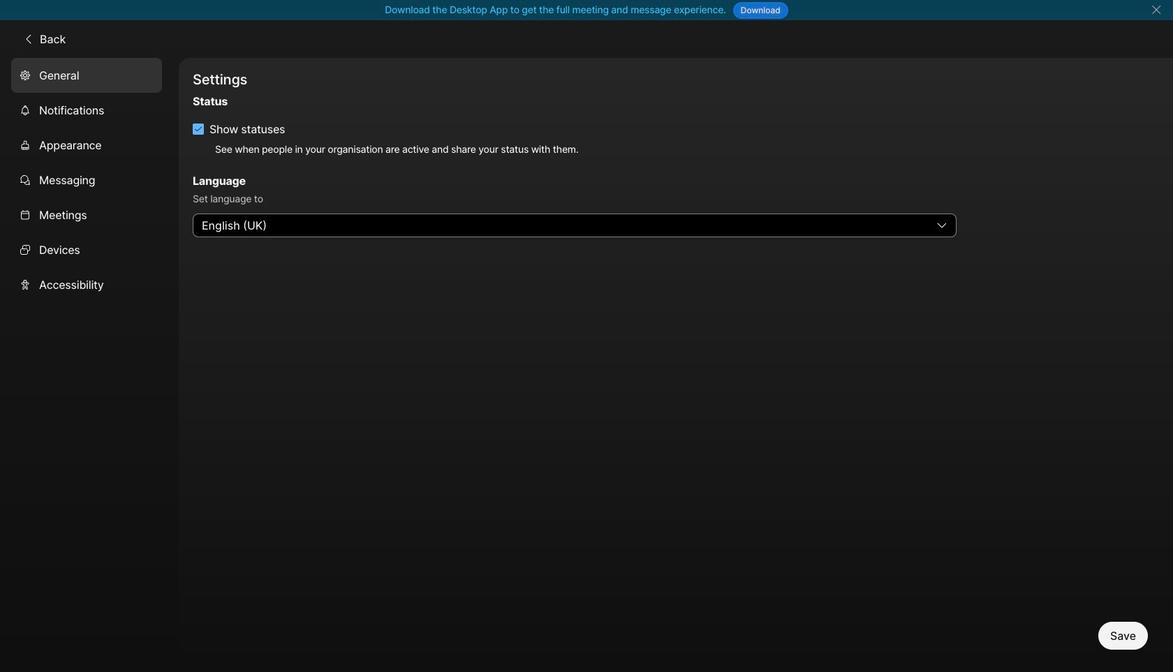 Task type: describe. For each thing, give the bounding box(es) containing it.
devices tab
[[11, 232, 162, 267]]

general tab
[[11, 58, 162, 93]]

meetings tab
[[11, 198, 162, 232]]

messaging tab
[[11, 163, 162, 198]]

cancel_16 image
[[1152, 4, 1163, 15]]

settings navigation
[[0, 58, 179, 673]]



Task type: locate. For each thing, give the bounding box(es) containing it.
appearance tab
[[11, 128, 162, 163]]

accessibility tab
[[11, 267, 162, 302]]

notifications tab
[[11, 93, 162, 128]]



Task type: vqa. For each thing, say whether or not it's contained in the screenshot.
the devices tab
yes



